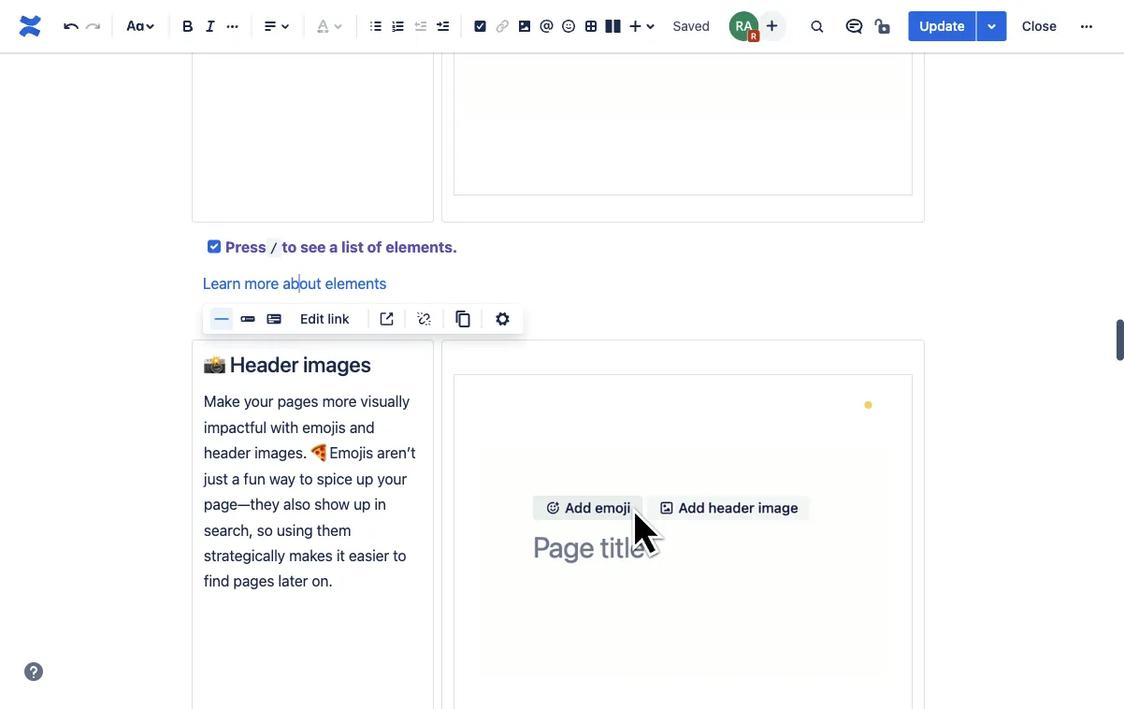 Task type: describe. For each thing, give the bounding box(es) containing it.
edit
[[300, 311, 324, 327]]

layouts image
[[602, 15, 625, 37]]

emojis
[[303, 418, 346, 436]]

add image, video, or file image
[[514, 15, 536, 37]]

them
[[317, 521, 351, 539]]

/
[[270, 240, 278, 255]]

list
[[342, 238, 364, 255]]

align left image
[[259, 15, 282, 37]]

on.
[[312, 572, 333, 590]]

it
[[337, 547, 345, 565]]

0 horizontal spatial to
[[282, 238, 297, 255]]

copy image
[[452, 308, 474, 330]]

elements.
[[386, 238, 458, 255]]

edit link
[[300, 311, 350, 327]]

emoji image
[[558, 15, 580, 37]]

way
[[269, 470, 296, 488]]

table image
[[580, 15, 603, 37]]

1 horizontal spatial to
[[300, 470, 313, 488]]

header
[[204, 444, 251, 462]]

make your pages more visually impactful with emojis and header images. 🍕 emojis aren't just a fun way to spice up your page—they also show up in search, so using them strategically makes it easier to find pages later on.
[[204, 393, 420, 590]]

in
[[375, 495, 386, 513]]

📸
[[204, 352, 225, 377]]

update button
[[909, 11, 977, 41]]

impactful
[[204, 418, 267, 436]]

indent tab image
[[431, 15, 454, 37]]

link image
[[492, 15, 514, 37]]

no restrictions image
[[873, 15, 896, 37]]

a inside make your pages more visually impactful with emojis and header images. 🍕 emojis aren't just a fun way to spice up your page—they also show up in search, so using them strategically makes it easier to find pages later on.
[[232, 470, 240, 488]]

text styles image
[[124, 15, 146, 37]]

comment icon image
[[844, 15, 866, 37]]

bullet list ⌘⇧8 image
[[365, 15, 387, 37]]

images
[[303, 352, 371, 377]]

unlink image
[[413, 308, 436, 330]]

learn more about elements link
[[203, 275, 387, 292]]

and
[[350, 418, 375, 436]]

update
[[920, 18, 966, 34]]

inline image
[[237, 308, 259, 330]]

using
[[277, 521, 313, 539]]

visually
[[361, 393, 410, 411]]

later
[[278, 572, 308, 590]]

card image
[[263, 308, 285, 330]]

outdent ⇧tab image
[[409, 15, 432, 37]]

easier
[[349, 547, 389, 565]]

of
[[367, 238, 382, 255]]

find
[[204, 572, 230, 590]]

2 vertical spatial to
[[393, 547, 407, 565]]

numbered list ⌘⇧7 image
[[387, 15, 409, 37]]

🍕
[[311, 444, 326, 462]]



Task type: vqa. For each thing, say whether or not it's contained in the screenshot.
Mention image
yes



Task type: locate. For each thing, give the bounding box(es) containing it.
0 horizontal spatial pages
[[233, 572, 275, 590]]

italic ⌘i image
[[199, 15, 222, 37]]

open link in a new tab image
[[379, 308, 395, 330]]

0 horizontal spatial a
[[232, 470, 240, 488]]

1 vertical spatial pages
[[233, 572, 275, 590]]

just
[[204, 470, 228, 488]]

0 vertical spatial pages
[[278, 393, 319, 411]]

spice
[[317, 470, 353, 488]]

more
[[245, 275, 279, 292], [322, 393, 357, 411]]

make
[[204, 393, 240, 411]]

page—they
[[204, 495, 280, 513]]

to right way
[[300, 470, 313, 488]]

to
[[282, 238, 297, 255], [300, 470, 313, 488], [393, 547, 407, 565]]

emojis
[[330, 444, 374, 462]]

more image
[[1076, 15, 1099, 37]]

undo ⌘z image
[[60, 15, 82, 37]]

ruby anderson image
[[729, 11, 759, 41]]

pages down the strategically
[[233, 572, 275, 590]]

0 vertical spatial to
[[282, 238, 297, 255]]

up down 'emojis'
[[357, 470, 374, 488]]

aren't
[[377, 444, 416, 462]]

a left fun
[[232, 470, 240, 488]]

search,
[[204, 521, 253, 539]]

about
[[283, 275, 322, 292]]

a left list
[[330, 238, 338, 255]]

invite to edit image
[[761, 15, 784, 37]]

url image
[[211, 308, 233, 330]]

so
[[257, 521, 273, 539]]

1 vertical spatial up
[[354, 495, 371, 513]]

1 horizontal spatial a
[[330, 238, 338, 255]]

action item image
[[469, 15, 492, 37]]

show
[[315, 495, 350, 513]]

adjust update settings image
[[981, 15, 1004, 37]]

1 horizontal spatial more
[[322, 393, 357, 411]]

fun
[[244, 470, 266, 488]]

0 vertical spatial your
[[244, 393, 274, 411]]

with
[[271, 418, 299, 436]]

confluence image
[[15, 11, 45, 41]]

your up impactful
[[244, 393, 274, 411]]

1 vertical spatial more
[[322, 393, 357, 411]]

0 vertical spatial up
[[357, 470, 374, 488]]

see
[[300, 238, 326, 255]]

elements
[[325, 275, 387, 292]]

press / to see a list of elements.
[[226, 238, 458, 255]]

more formatting image
[[221, 15, 244, 37]]

also
[[284, 495, 311, 513]]

0 horizontal spatial your
[[244, 393, 274, 411]]

link
[[328, 311, 350, 327]]

1 vertical spatial your
[[378, 470, 407, 488]]

learn more about elements
[[203, 275, 387, 292]]

up
[[357, 470, 374, 488], [354, 495, 371, 513]]

0 horizontal spatial more
[[245, 275, 279, 292]]

pages
[[278, 393, 319, 411], [233, 572, 275, 590]]

more up emojis
[[322, 393, 357, 411]]

0 vertical spatial a
[[330, 238, 338, 255]]

to right easier
[[393, 547, 407, 565]]

1 vertical spatial a
[[232, 470, 240, 488]]

press
[[226, 238, 266, 255]]

saved
[[673, 18, 710, 34]]

strategically
[[204, 547, 285, 565]]

0 vertical spatial more
[[245, 275, 279, 292]]

makes
[[289, 547, 333, 565]]

images.
[[255, 444, 307, 462]]

bold ⌘b image
[[177, 15, 199, 37]]

1 vertical spatial to
[[300, 470, 313, 488]]

learn
[[203, 275, 241, 292]]

close
[[1023, 18, 1058, 34]]

edit link button
[[289, 308, 361, 330]]

go to link preferences image
[[492, 308, 514, 330]]

more up card image
[[245, 275, 279, 292]]

to right /
[[282, 238, 297, 255]]

more inside make your pages more visually impactful with emojis and header images. 🍕 emojis aren't just a fun way to spice up your page—they also show up in search, so using them strategically makes it easier to find pages later on.
[[322, 393, 357, 411]]

mention image
[[536, 15, 558, 37]]

your
[[244, 393, 274, 411], [378, 470, 407, 488]]

help image
[[22, 661, 45, 683]]

close button
[[1011, 11, 1069, 41]]

2 horizontal spatial to
[[393, 547, 407, 565]]

your down aren't
[[378, 470, 407, 488]]

1 horizontal spatial your
[[378, 470, 407, 488]]

pages up with
[[278, 393, 319, 411]]

find and replace image
[[806, 15, 829, 37]]

1 horizontal spatial pages
[[278, 393, 319, 411]]

up left in
[[354, 495, 371, 513]]

header
[[230, 352, 299, 377]]

📸 header images
[[204, 352, 371, 377]]

confluence image
[[15, 11, 45, 41]]

redo ⌘⇧z image
[[82, 15, 104, 37]]

a
[[330, 238, 338, 255], [232, 470, 240, 488]]



